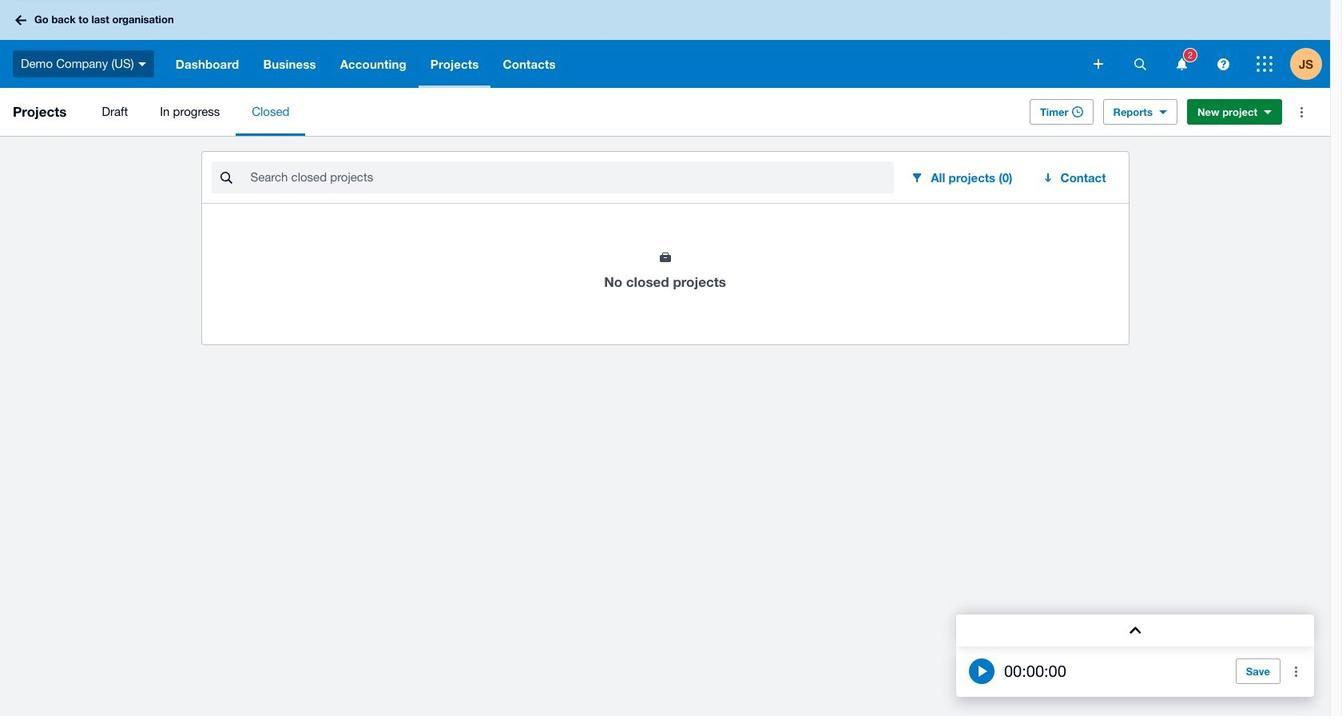 Task type: vqa. For each thing, say whether or not it's contained in the screenshot.
Panel body 'document'
no



Task type: describe. For each thing, give the bounding box(es) containing it.
start timer image
[[969, 659, 995, 684]]

Search closed projects search field
[[249, 162, 895, 193]]

more options image
[[1281, 655, 1313, 687]]

1 horizontal spatial svg image
[[1218, 58, 1230, 70]]



Task type: locate. For each thing, give the bounding box(es) containing it.
svg image
[[1218, 58, 1230, 70], [1094, 59, 1104, 69]]

more options image
[[1286, 96, 1318, 128]]

svg image
[[15, 15, 26, 25], [1257, 56, 1273, 72], [1135, 58, 1147, 70], [1177, 58, 1187, 70], [138, 62, 146, 66]]

0 horizontal spatial svg image
[[1094, 59, 1104, 69]]

banner
[[0, 0, 1331, 88]]



